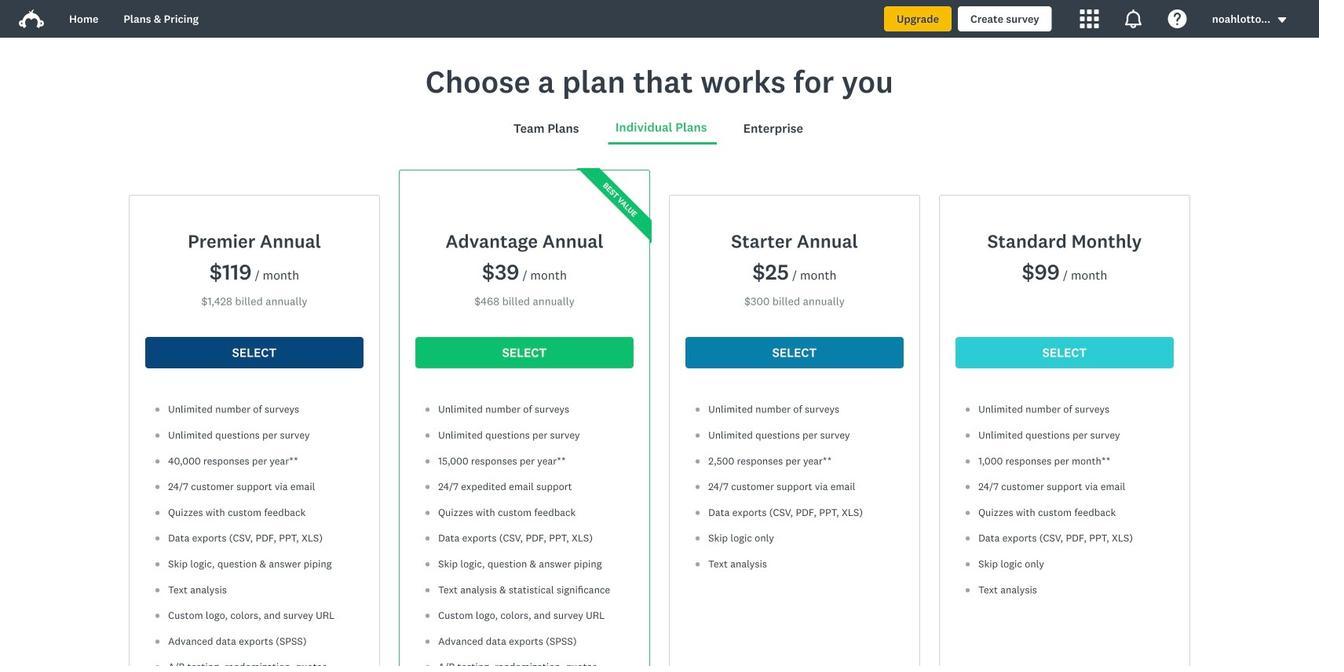 Task type: vqa. For each thing, say whether or not it's contained in the screenshot.
second 'Brand logo' from the bottom of the page
yes



Task type: locate. For each thing, give the bounding box(es) containing it.
products icon image
[[1081, 9, 1100, 28], [1081, 9, 1100, 28]]

brand logo image
[[19, 6, 44, 31], [19, 9, 44, 28]]

dropdown arrow icon image
[[1277, 15, 1288, 26], [1279, 17, 1287, 23]]

1 brand logo image from the top
[[19, 6, 44, 31]]

notification center icon image
[[1125, 9, 1144, 28]]

2 brand logo image from the top
[[19, 9, 44, 28]]



Task type: describe. For each thing, give the bounding box(es) containing it.
help icon image
[[1169, 9, 1188, 28]]



